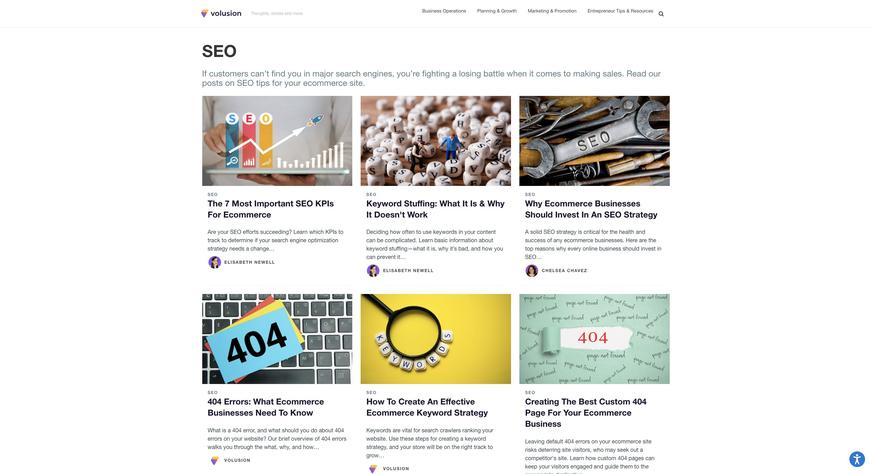 Task type: describe. For each thing, give the bounding box(es) containing it.
engine
[[290, 238, 306, 244]]

ecommerce inside the seo 404 errors: what ecommerce businesses need to know
[[276, 397, 324, 407]]

should inside what is a 404 error, and what should you do about 404 errors on your website? our brief overview of 404 errors walks you through the what, why, and how…
[[282, 428, 299, 434]]

any
[[554, 238, 562, 244]]

ecommerce inside a solid seo strategy is critical for the health and success of any ecommerce businesses. here are the top reasons why every online business should invest in seo…
[[564, 238, 593, 244]]

1 horizontal spatial it
[[462, 199, 468, 208]]

1 vertical spatial it
[[366, 210, 372, 220]]

if customers can't find you in major search engines, you're fighting a losing battle when it comes to making sales. read our posts on seo tips for your ecommerce site.
[[202, 68, 661, 88]]

about inside deciding how often to use keywords in your content can be complicated. learn basic information about keyword stuffing—what it is, why it's bad, and how you can prevent it…
[[479, 238, 493, 244]]

track inside keywords are vital for search crawlers ranking your website. use these steps for creating a keyword strategy, and your store will be on the right track to grow…
[[474, 445, 486, 451]]

the 7 most important seo kpis for ecommerce image
[[202, 96, 353, 186]]

site. inside "if customers can't find you in major search engines, you're fighting a losing battle when it comes to making sales. read our posts on seo tips for your ecommerce site."
[[350, 78, 365, 88]]

seo…
[[525, 254, 542, 261]]

strategy inside seo how to create an effective ecommerce keyword strategy
[[454, 409, 488, 418]]

businesses inside the seo why ecommerce businesses should invest in an seo strategy
[[595, 199, 641, 208]]

often
[[402, 229, 415, 235]]

creating the best custom 404 page for your ecommerce business image
[[520, 295, 670, 385]]

seo keyword stuffing: what it is & why it doesn't work
[[366, 192, 505, 220]]

work
[[407, 210, 428, 220]]

404 inside the seo 404 errors: what ecommerce businesses need to know
[[208, 397, 222, 407]]

seo how to create an effective ecommerce keyword strategy
[[366, 391, 488, 418]]

your down these
[[400, 445, 411, 451]]

& right tips
[[627, 8, 630, 14]]

it…
[[397, 254, 406, 261]]

custom
[[598, 456, 616, 462]]

information
[[449, 238, 477, 244]]

businesses inside the seo 404 errors: what ecommerce businesses need to know
[[208, 409, 253, 418]]

404 right overview
[[321, 436, 331, 442]]

on inside what is a 404 error, and what should you do about 404 errors on your website? our brief overview of 404 errors walks you through the what, why, and how…
[[224, 436, 230, 442]]

in inside "if customers can't find you in major search engines, you're fighting a losing battle when it comes to making sales. read our posts on seo tips for your ecommerce site."
[[304, 68, 310, 78]]

growth
[[501, 8, 517, 14]]

and inside leaving default 404 errors on your ecommerce site risks deterring site visitors, who may seek out a competitor's site. learn how custom 404 pages can keep your visitors engaged and guide them to the appropriate destination…
[[594, 464, 603, 470]]

stories
[[271, 11, 284, 16]]

ecommerce inside seo how to create an effective ecommerce keyword strategy
[[366, 409, 414, 418]]

errors inside leaving default 404 errors on your ecommerce site risks deterring site visitors, who may seek out a competitor's site. learn how custom 404 pages can keep your visitors engaged and guide them to the appropriate destination…
[[576, 439, 590, 445]]

why,
[[279, 445, 291, 451]]

& left growth
[[497, 8, 500, 14]]

is inside what is a 404 error, and what should you do about 404 errors on your website? our brief overview of 404 errors walks you through the what, why, and how…
[[222, 428, 226, 434]]

seo creating the best custom 404 page for your ecommerce business
[[525, 391, 647, 429]]

when
[[507, 68, 527, 78]]

your inside deciding how often to use keywords in your content can be complicated. learn basic information about keyword stuffing—what it is, why it's bad, and how you can prevent it…
[[465, 229, 476, 235]]

can inside leaving default 404 errors on your ecommerce site risks deterring site visitors, who may seek out a competitor's site. learn how custom 404 pages can keep your visitors engaged and guide them to the appropriate destination…
[[646, 456, 655, 462]]

resources
[[631, 8, 653, 14]]

errors:
[[224, 397, 251, 407]]

need
[[256, 409, 276, 418]]

404 errors: what ecommerce businesses need to know image
[[202, 295, 353, 385]]

newell for it
[[413, 268, 434, 274]]

keyword stuffing: what it is & why it doesn't work image
[[361, 96, 511, 186]]

marketing
[[528, 8, 549, 14]]

to inside keywords are vital for search crawlers ranking your website. use these steps for creating a keyword strategy, and your store will be on the right track to grow…
[[488, 445, 493, 451]]

planning & growth
[[477, 8, 517, 14]]

bad,
[[459, 246, 470, 252]]

volusion for need
[[224, 459, 251, 464]]

determine
[[228, 238, 253, 244]]

most
[[232, 199, 252, 208]]

your up appropriate
[[539, 464, 550, 470]]

prevent
[[377, 254, 396, 261]]

strategy,
[[366, 445, 388, 451]]

should
[[525, 210, 553, 220]]

default
[[546, 439, 563, 445]]

seo inside "if customers can't find you in major search engines, you're fighting a losing battle when it comes to making sales. read our posts on seo tips for your ecommerce site."
[[237, 78, 254, 88]]

a inside leaving default 404 errors on your ecommerce site risks deterring site visitors, who may seek out a competitor's site. learn how custom 404 pages can keep your visitors engaged and guide them to the appropriate destination…
[[640, 447, 643, 454]]

1 horizontal spatial site
[[643, 439, 652, 445]]

what for errors:
[[253, 397, 274, 407]]

through
[[234, 445, 253, 451]]

a inside are your seo efforts succeeding? learn which kpis to track to determine if your search engine optimization strategy needs a change…
[[246, 246, 249, 252]]

ecommerce inside seo the 7 most important seo kpis for ecommerce
[[223, 210, 271, 220]]

track inside are your seo efforts succeeding? learn which kpis to track to determine if your search engine optimization strategy needs a change…
[[208, 238, 220, 244]]

marketing & promotion link
[[528, 7, 577, 15]]

important
[[254, 199, 293, 208]]

and up website?
[[257, 428, 267, 434]]

the up businesses.
[[610, 229, 618, 235]]

error,
[[243, 428, 256, 434]]

a inside what is a 404 error, and what should you do about 404 errors on your website? our brief overview of 404 errors walks you through the what, why, and how…
[[228, 428, 231, 434]]

every
[[568, 246, 581, 252]]

are your seo efforts succeeding? learn which kpis to track to determine if your search engine optimization strategy needs a change…
[[208, 229, 344, 252]]

keyword inside deciding how often to use keywords in your content can be complicated. learn basic information about keyword stuffing—what it is, why it's bad, and how you can prevent it…
[[366, 246, 388, 252]]

website?
[[244, 436, 266, 442]]

business operations
[[422, 8, 466, 14]]

chelsea chavez link
[[525, 264, 587, 278]]

complicated.
[[385, 238, 417, 244]]

why inside seo keyword stuffing: what it is & why it doesn't work
[[488, 199, 505, 208]]

brief
[[279, 436, 290, 442]]

to right which
[[339, 229, 344, 235]]

for inside seo creating the best custom 404 page for your ecommerce business
[[548, 409, 561, 418]]

what for stuffing:
[[440, 199, 460, 208]]

to inside leaving default 404 errors on your ecommerce site risks deterring site visitors, who may seek out a competitor's site. learn how custom 404 pages can keep your visitors engaged and guide them to the appropriate destination…
[[634, 464, 639, 470]]

1 horizontal spatial errors
[[332, 436, 347, 442]]

use
[[423, 229, 432, 235]]

in inside deciding how often to use keywords in your content can be complicated. learn basic information about keyword stuffing—what it is, why it's bad, and how you can prevent it…
[[459, 229, 463, 235]]

elisabeth newell for ecommerce
[[224, 260, 275, 265]]

seo inside seo keyword stuffing: what it is & why it doesn't work
[[366, 192, 377, 197]]

ecommerce inside leaving default 404 errors on your ecommerce site risks deterring site visitors, who may seek out a competitor's site. learn how custom 404 pages can keep your visitors engaged and guide them to the appropriate destination…
[[612, 439, 641, 445]]

why inside the seo why ecommerce businesses should invest in an seo strategy
[[525, 199, 542, 208]]

for inside "if customers can't find you in major search engines, you're fighting a losing battle when it comes to making sales. read our posts on seo tips for your ecommerce site."
[[272, 78, 282, 88]]

to inside "if customers can't find you in major search engines, you're fighting a losing battle when it comes to making sales. read our posts on seo tips for your ecommerce site."
[[564, 68, 571, 78]]

for up will
[[431, 436, 437, 442]]

seo the 7 most important seo kpis for ecommerce
[[208, 192, 334, 220]]

you inside "if customers can't find you in major search engines, you're fighting a losing battle when it comes to making sales. read our posts on seo tips for your ecommerce site."
[[288, 68, 301, 78]]

the inside what is a 404 error, and what should you do about 404 errors on your website? our brief overview of 404 errors walks you through the what, why, and how…
[[255, 445, 263, 451]]

thoughts,
[[251, 11, 270, 16]]

it inside deciding how often to use keywords in your content can be complicated. learn basic information about keyword stuffing—what it is, why it's bad, and how you can prevent it…
[[427, 246, 430, 252]]

how…
[[303, 445, 319, 451]]

for up the steps
[[414, 428, 420, 434]]

stuffing—what
[[389, 246, 425, 252]]

leaving default 404 errors on your ecommerce site risks deterring site visitors, who may seek out a competitor's site. learn how custom 404 pages can keep your visitors engaged and guide them to the appropriate destination…
[[525, 439, 655, 475]]

elisabeth for ecommerce
[[224, 260, 253, 265]]

page
[[525, 409, 546, 418]]

tips
[[256, 78, 270, 88]]

health
[[619, 229, 634, 235]]

solid
[[530, 229, 542, 235]]

404 right default
[[565, 439, 574, 445]]

best
[[579, 397, 597, 407]]

chavez
[[567, 268, 587, 274]]

and inside a solid seo strategy is critical for the health and success of any ecommerce businesses. here are the top reasons why every online business should invest in seo…
[[636, 229, 645, 235]]

succeeding?
[[260, 229, 292, 235]]

the inside leaving default 404 errors on your ecommerce site risks deterring site visitors, who may seek out a competitor's site. learn how custom 404 pages can keep your visitors engaged and guide them to the appropriate destination…
[[641, 464, 649, 470]]

more.
[[293, 11, 304, 16]]

it inside "if customers can't find you in major search engines, you're fighting a losing battle when it comes to making sales. read our posts on seo tips for your ecommerce site."
[[529, 68, 534, 78]]

of inside a solid seo strategy is critical for the health and success of any ecommerce businesses. here are the top reasons why every online business should invest in seo…
[[547, 238, 552, 244]]

site. inside leaving default 404 errors on your ecommerce site risks deterring site visitors, who may seek out a competitor's site. learn how custom 404 pages can keep your visitors engaged and guide them to the appropriate destination…
[[558, 456, 568, 462]]

which
[[309, 229, 324, 235]]

seo 404 errors: what ecommerce businesses need to know
[[208, 391, 324, 418]]

can't
[[251, 68, 269, 78]]

website.
[[366, 436, 387, 442]]

will
[[427, 445, 435, 451]]

keyword inside seo how to create an effective ecommerce keyword strategy
[[417, 409, 452, 418]]

search image
[[659, 11, 664, 16]]

404 right do
[[335, 428, 344, 434]]

deciding
[[366, 229, 388, 235]]

seek
[[617, 447, 629, 454]]

seo inside the seo 404 errors: what ecommerce businesses need to know
[[208, 391, 218, 396]]

grow…
[[366, 453, 384, 459]]

steps
[[415, 436, 429, 442]]

& inside seo keyword stuffing: what it is & why it doesn't work
[[479, 199, 485, 208]]

doesn't
[[374, 210, 405, 220]]

tips
[[616, 8, 625, 14]]

posts
[[202, 78, 223, 88]]

critical
[[584, 229, 600, 235]]

elisabeth newell link for it
[[366, 264, 434, 278]]

an inside seo how to create an effective ecommerce keyword strategy
[[427, 397, 438, 407]]

leaving
[[525, 439, 545, 445]]

why for should
[[556, 246, 566, 252]]

7
[[225, 199, 230, 208]]

out
[[631, 447, 639, 454]]

and down overview
[[292, 445, 301, 451]]

change…
[[251, 246, 275, 252]]

deterring
[[538, 447, 561, 454]]

engaged
[[571, 464, 592, 470]]

the inside seo creating the best custom 404 page for your ecommerce business
[[562, 397, 576, 407]]

learn inside deciding how often to use keywords in your content can be complicated. learn basic information about keyword stuffing—what it is, why it's bad, and how you can prevent it…
[[419, 238, 433, 244]]

in inside the seo why ecommerce businesses should invest in an seo strategy
[[582, 210, 589, 220]]

ecommerce inside the seo why ecommerce businesses should invest in an seo strategy
[[545, 199, 593, 208]]

a inside "if customers can't find you in major search engines, you're fighting a losing battle when it comes to making sales. read our posts on seo tips for your ecommerce site."
[[452, 68, 457, 78]]

promotion
[[555, 8, 577, 14]]

404 down seek
[[618, 456, 627, 462]]

your right ranking
[[482, 428, 493, 434]]

optimization
[[308, 238, 338, 244]]

you right walks
[[223, 445, 232, 451]]

why ecommerce businesses should invest in an seo strategy image
[[520, 96, 670, 186]]

open accessibe: accessibility options, statement and help image
[[854, 455, 861, 465]]

our
[[268, 436, 277, 442]]

them
[[620, 464, 633, 470]]

and left more.
[[285, 11, 292, 16]]



Task type: locate. For each thing, give the bounding box(es) containing it.
volusion link for 404 errors: what ecommerce businesses need to know
[[208, 455, 251, 469]]

your
[[284, 78, 301, 88], [218, 229, 229, 235], [465, 229, 476, 235], [259, 238, 270, 244], [482, 428, 493, 434], [232, 436, 242, 442], [599, 439, 610, 445], [400, 445, 411, 451], [539, 464, 550, 470]]

1 vertical spatial search
[[272, 238, 288, 244]]

a inside keywords are vital for search crawlers ranking your website. use these steps for creating a keyword strategy, and your store will be on the right track to grow…
[[460, 436, 463, 442]]

1 horizontal spatial why
[[556, 246, 566, 252]]

0 horizontal spatial it
[[366, 210, 372, 220]]

1 horizontal spatial elisabeth
[[383, 268, 411, 274]]

online
[[583, 246, 598, 252]]

businesses.
[[595, 238, 624, 244]]

track
[[208, 238, 220, 244], [474, 445, 486, 451]]

why
[[438, 246, 449, 252], [556, 246, 566, 252]]

2 horizontal spatial how
[[586, 456, 596, 462]]

to inside the seo 404 errors: what ecommerce businesses need to know
[[279, 409, 288, 418]]

keyword
[[366, 246, 388, 252], [465, 436, 486, 442]]

keywords
[[366, 428, 391, 434]]

search inside are your seo efforts succeeding? learn which kpis to track to determine if your search engine optimization strategy needs a change…
[[272, 238, 288, 244]]

are inside keywords are vital for search crawlers ranking your website. use these steps for creating a keyword strategy, and your store will be on the right track to grow…
[[393, 428, 401, 434]]

major
[[312, 68, 334, 78]]

of inside what is a 404 error, and what should you do about 404 errors on your website? our brief overview of 404 errors walks you through the what, why, and how…
[[315, 436, 320, 442]]

strategy up any
[[556, 229, 577, 235]]

volusion down through
[[224, 459, 251, 464]]

volusion link down walks
[[208, 455, 251, 469]]

0 horizontal spatial site
[[562, 447, 571, 454]]

these
[[400, 436, 414, 442]]

& right is
[[479, 199, 485, 208]]

how inside leaving default 404 errors on your ecommerce site risks deterring site visitors, who may seek out a competitor's site. learn how custom 404 pages can keep your visitors engaged and guide them to the appropriate destination…
[[586, 456, 596, 462]]

chelsea chavez
[[542, 268, 587, 274]]

elisabeth for it
[[383, 268, 411, 274]]

the
[[610, 229, 618, 235], [649, 238, 656, 244], [562, 397, 576, 407], [255, 445, 263, 451], [452, 445, 460, 451], [641, 464, 649, 470]]

1 horizontal spatial keyword
[[417, 409, 452, 418]]

keywords
[[433, 229, 457, 235]]

0 vertical spatial learn
[[294, 229, 308, 235]]

effective
[[440, 397, 475, 407]]

volusion link down grow…
[[366, 463, 409, 475]]

strategy up health
[[624, 210, 658, 220]]

1 horizontal spatial learn
[[419, 238, 433, 244]]

learn
[[294, 229, 308, 235], [419, 238, 433, 244], [570, 456, 584, 462]]

2 vertical spatial search
[[422, 428, 438, 434]]

your inside "if customers can't find you in major search engines, you're fighting a losing battle when it comes to making sales. read our posts on seo tips for your ecommerce site."
[[284, 78, 301, 88]]

0 horizontal spatial learn
[[294, 229, 308, 235]]

keyword up crawlers on the right bottom
[[417, 409, 452, 418]]

how up complicated.
[[390, 229, 401, 235]]

business left operations
[[422, 8, 442, 14]]

0 horizontal spatial an
[[427, 397, 438, 407]]

planning
[[477, 8, 496, 14]]

what
[[440, 199, 460, 208], [253, 397, 274, 407], [208, 428, 221, 434]]

to right comes
[[564, 68, 571, 78]]

business inside seo creating the best custom 404 page for your ecommerce business
[[525, 420, 561, 429]]

and right bad,
[[471, 246, 481, 252]]

to left determine
[[222, 238, 227, 244]]

seo why ecommerce businesses should invest in an seo strategy
[[525, 192, 658, 220]]

1 horizontal spatial be
[[436, 445, 443, 451]]

and down use
[[389, 445, 399, 451]]

404 right custom
[[633, 397, 647, 407]]

to right need
[[279, 409, 288, 418]]

on down creating
[[444, 445, 450, 451]]

1 horizontal spatial it
[[529, 68, 534, 78]]

strategy inside the seo why ecommerce businesses should invest in an seo strategy
[[624, 210, 658, 220]]

risks
[[525, 447, 537, 454]]

0 horizontal spatial of
[[315, 436, 320, 442]]

1 horizontal spatial track
[[474, 445, 486, 451]]

to inside deciding how often to use keywords in your content can be complicated. learn basic information about keyword stuffing—what it is, why it's bad, and how you can prevent it…
[[416, 229, 421, 235]]

should inside a solid seo strategy is critical for the health and success of any ecommerce businesses. here are the top reasons why every online business should invest in seo…
[[623, 246, 640, 252]]

keep
[[525, 464, 537, 470]]

search right major
[[336, 68, 361, 78]]

newell
[[254, 260, 275, 265], [413, 268, 434, 274]]

ecommerce up invest
[[545, 199, 593, 208]]

1 why from the left
[[438, 246, 449, 252]]

0 vertical spatial keyword
[[366, 246, 388, 252]]

why down basic
[[438, 246, 449, 252]]

why
[[488, 199, 505, 208], [525, 199, 542, 208]]

what inside what is a 404 error, and what should you do about 404 errors on your website? our brief overview of 404 errors walks you through the what, why, and how…
[[208, 428, 221, 434]]

0 horizontal spatial volusion
[[224, 459, 251, 464]]

seo inside are your seo efforts succeeding? learn which kpis to track to determine if your search engine optimization strategy needs a change…
[[230, 229, 241, 235]]

2 horizontal spatial what
[[440, 199, 460, 208]]

0 horizontal spatial keyword
[[366, 199, 402, 208]]

keyword inside keywords are vital for search crawlers ranking your website. use these steps for creating a keyword strategy, and your store will be on the right track to grow…
[[465, 436, 486, 442]]

site up pages
[[643, 439, 652, 445]]

1 horizontal spatial elisabeth newell
[[383, 268, 434, 274]]

about right do
[[319, 428, 333, 434]]

read
[[627, 68, 646, 78]]

0 horizontal spatial elisabeth newell
[[224, 260, 275, 265]]

a right needs at left
[[246, 246, 249, 252]]

do
[[311, 428, 317, 434]]

search
[[336, 68, 361, 78], [272, 238, 288, 244], [422, 428, 438, 434]]

0 horizontal spatial are
[[393, 428, 401, 434]]

1 vertical spatial an
[[427, 397, 438, 407]]

kpis up optimization
[[325, 229, 337, 235]]

be inside deciding how often to use keywords in your content can be complicated. learn basic information about keyword stuffing—what it is, why it's bad, and how you can prevent it…
[[377, 238, 383, 244]]

to right how
[[387, 397, 396, 407]]

1 horizontal spatial about
[[479, 238, 493, 244]]

learn inside are your seo efforts succeeding? learn which kpis to track to determine if your search engine optimization strategy needs a change…
[[294, 229, 308, 235]]

0 horizontal spatial elisabeth
[[224, 260, 253, 265]]

why inside deciding how often to use keywords in your content can be complicated. learn basic information about keyword stuffing—what it is, why it's bad, and how you can prevent it…
[[438, 246, 449, 252]]

2 horizontal spatial learn
[[570, 456, 584, 462]]

errors
[[208, 436, 222, 442], [332, 436, 347, 442], [576, 439, 590, 445]]

of down do
[[315, 436, 320, 442]]

it
[[462, 199, 468, 208], [366, 210, 372, 220]]

search inside keywords are vital for search crawlers ranking your website. use these steps for creating a keyword strategy, and your store will be on the right track to grow…
[[422, 428, 438, 434]]

needs
[[229, 246, 245, 252]]

appropriate
[[525, 472, 554, 475]]

2 why from the left
[[525, 199, 542, 208]]

businesses up health
[[595, 199, 641, 208]]

0 vertical spatial be
[[377, 238, 383, 244]]

404
[[208, 397, 222, 407], [633, 397, 647, 407], [232, 428, 242, 434], [335, 428, 344, 434], [321, 436, 331, 442], [565, 439, 574, 445], [618, 456, 627, 462]]

about down content at the right of the page
[[479, 238, 493, 244]]

0 vertical spatial newell
[[254, 260, 275, 265]]

your up information
[[465, 229, 476, 235]]

2 vertical spatial can
[[646, 456, 655, 462]]

1 vertical spatial what
[[253, 397, 274, 407]]

0 horizontal spatial business
[[422, 8, 442, 14]]

and inside keywords are vital for search crawlers ranking your website. use these steps for creating a keyword strategy, and your store will be on the right track to grow…
[[389, 445, 399, 451]]

creating
[[525, 397, 559, 407]]

here
[[626, 238, 638, 244]]

can right pages
[[646, 456, 655, 462]]

crawlers
[[440, 428, 461, 434]]

1 vertical spatial how
[[482, 246, 493, 252]]

1 horizontal spatial what
[[253, 397, 274, 407]]

2 vertical spatial ecommerce
[[612, 439, 641, 445]]

strategy inside a solid seo strategy is critical for the health and success of any ecommerce businesses. here are the top reasons why every online business should invest in seo…
[[556, 229, 577, 235]]

0 horizontal spatial strategy
[[208, 246, 228, 252]]

ecommerce inside "if customers can't find you in major search engines, you're fighting a losing battle when it comes to making sales. read our posts on seo tips for your ecommerce site."
[[303, 78, 347, 88]]

fighting
[[422, 68, 450, 78]]

0 horizontal spatial businesses
[[208, 409, 253, 418]]

your right are
[[218, 229, 229, 235]]

1 horizontal spatial site.
[[558, 456, 568, 462]]

content
[[477, 229, 496, 235]]

why inside a solid seo strategy is critical for the health and success of any ecommerce businesses. here are the top reasons why every online business should invest in seo…
[[556, 246, 566, 252]]

in
[[304, 68, 310, 78], [582, 210, 589, 220], [459, 229, 463, 235], [657, 246, 662, 252]]

what
[[268, 428, 280, 434]]

what is a 404 error, and what should you do about 404 errors on your website? our brief overview of 404 errors walks you through the what, why, and how…
[[208, 428, 347, 451]]

& right marketing at right
[[550, 8, 553, 14]]

ecommerce down how
[[366, 409, 414, 418]]

reasons
[[535, 246, 555, 252]]

our
[[649, 68, 661, 78]]

if
[[255, 238, 258, 244]]

on inside leaving default 404 errors on your ecommerce site risks deterring site visitors, who may seek out a competitor's site. learn how custom 404 pages can keep your visitors engaged and guide them to the appropriate destination…
[[592, 439, 598, 445]]

0 vertical spatial search
[[336, 68, 361, 78]]

on inside keywords are vital for search crawlers ranking your website. use these steps for creating a keyword strategy, and your store will be on the right track to grow…
[[444, 445, 450, 451]]

of
[[547, 238, 552, 244], [315, 436, 320, 442]]

for
[[272, 78, 282, 88], [208, 210, 221, 220], [602, 229, 608, 235], [548, 409, 561, 418], [414, 428, 420, 434], [431, 436, 437, 442]]

1 vertical spatial elisabeth
[[383, 268, 411, 274]]

the up invest
[[649, 238, 656, 244]]

entrepreneur
[[588, 8, 615, 14]]

1 vertical spatial are
[[393, 428, 401, 434]]

0 vertical spatial it
[[529, 68, 534, 78]]

0 vertical spatial of
[[547, 238, 552, 244]]

1 vertical spatial volusion
[[383, 467, 409, 472]]

visitors
[[551, 464, 569, 470]]

chelsea
[[542, 268, 566, 274]]

2 vertical spatial what
[[208, 428, 221, 434]]

your up may
[[599, 439, 610, 445]]

a left error,
[[228, 428, 231, 434]]

0 horizontal spatial why
[[438, 246, 449, 252]]

basic
[[434, 238, 448, 244]]

are inside a solid seo strategy is critical for the health and success of any ecommerce businesses. here are the top reasons why every online business should invest in seo…
[[639, 238, 647, 244]]

business
[[599, 246, 621, 252]]

1 vertical spatial strategy
[[208, 246, 228, 252]]

to left use
[[416, 229, 421, 235]]

how to create an effective ecommerce keyword strategy image
[[361, 295, 511, 385]]

business down page
[[525, 420, 561, 429]]

competitor's
[[525, 456, 557, 462]]

be inside keywords are vital for search crawlers ranking your website. use these steps for creating a keyword strategy, and your store will be on the right track to grow…
[[436, 445, 443, 451]]

an inside the seo why ecommerce businesses should invest in an seo strategy
[[591, 210, 602, 220]]

1 vertical spatial can
[[366, 254, 376, 261]]

for inside seo the 7 most important seo kpis for ecommerce
[[208, 210, 221, 220]]

on up who
[[592, 439, 598, 445]]

0 vertical spatial should
[[623, 246, 640, 252]]

1 vertical spatial keyword
[[417, 409, 452, 418]]

0 vertical spatial volusion
[[224, 459, 251, 464]]

1 vertical spatial about
[[319, 428, 333, 434]]

elisabeth newell link for ecommerce
[[208, 256, 275, 270]]

it up deciding
[[366, 210, 372, 220]]

is inside a solid seo strategy is critical for the health and success of any ecommerce businesses. here are the top reasons why every online business should invest in seo…
[[578, 229, 582, 235]]

0 horizontal spatial is
[[222, 428, 226, 434]]

0 vertical spatial how
[[390, 229, 401, 235]]

0 vertical spatial can
[[366, 238, 376, 244]]

1 vertical spatial ecommerce
[[564, 238, 593, 244]]

1 vertical spatial be
[[436, 445, 443, 451]]

what up walks
[[208, 428, 221, 434]]

how down who
[[586, 456, 596, 462]]

elisabeth down needs at left
[[224, 260, 253, 265]]

marketing & promotion
[[528, 8, 577, 14]]

elisabeth newell link down the 'it…'
[[366, 264, 434, 278]]

what left is
[[440, 199, 460, 208]]

404 left errors:
[[208, 397, 222, 407]]

is,
[[431, 246, 437, 252]]

about inside what is a 404 error, and what should you do about 404 errors on your website? our brief overview of 404 errors walks you through the what, why, and how…
[[319, 428, 333, 434]]

1 vertical spatial should
[[282, 428, 299, 434]]

0 vertical spatial what
[[440, 199, 460, 208]]

are up invest
[[639, 238, 647, 244]]

1 horizontal spatial volusion link
[[366, 463, 409, 475]]

learn up engine
[[294, 229, 308, 235]]

walks
[[208, 445, 222, 451]]

is left error,
[[222, 428, 226, 434]]

for down creating on the right bottom
[[548, 409, 561, 418]]

volusion for ecommerce
[[383, 467, 409, 472]]

your right tips
[[284, 78, 301, 88]]

are up use
[[393, 428, 401, 434]]

2 why from the left
[[556, 246, 566, 252]]

1 horizontal spatial ecommerce
[[564, 238, 593, 244]]

strategy down the 'effective'
[[454, 409, 488, 418]]

engines,
[[363, 68, 395, 78]]

on left website?
[[224, 436, 230, 442]]

404 left error,
[[232, 428, 242, 434]]

newell down is,
[[413, 268, 434, 274]]

1 vertical spatial business
[[525, 420, 561, 429]]

you up overview
[[300, 428, 309, 434]]

0 vertical spatial elisabeth
[[224, 260, 253, 265]]

kpis inside are your seo efforts succeeding? learn which kpis to track to determine if your search engine optimization strategy needs a change…
[[325, 229, 337, 235]]

it left is
[[462, 199, 468, 208]]

in inside a solid seo strategy is critical for the health and success of any ecommerce businesses. here are the top reasons why every online business should invest in seo…
[[657, 246, 662, 252]]

your inside what is a 404 error, and what should you do about 404 errors on your website? our brief overview of 404 errors walks you through the what, why, and how…
[[232, 436, 242, 442]]

is left 'critical'
[[578, 229, 582, 235]]

0 horizontal spatial it
[[427, 246, 430, 252]]

how
[[366, 397, 385, 407]]

volusion link for how to create an effective ecommerce keyword strategy
[[366, 463, 409, 475]]

seo inside seo how to create an effective ecommerce keyword strategy
[[366, 391, 377, 396]]

seo inside seo creating the best custom 404 page for your ecommerce business
[[525, 391, 536, 396]]

you inside deciding how often to use keywords in your content can be complicated. learn basic information about keyword stuffing—what it is, why it's bad, and how you can prevent it…
[[494, 246, 503, 252]]

battle
[[484, 68, 505, 78]]

losing
[[459, 68, 481, 78]]

entrepreneur tips & resources
[[588, 8, 653, 14]]

1 horizontal spatial how
[[482, 246, 493, 252]]

creating
[[439, 436, 459, 442]]

learn down use
[[419, 238, 433, 244]]

404 inside seo creating the best custom 404 page for your ecommerce business
[[633, 397, 647, 407]]

what inside seo keyword stuffing: what it is & why it doesn't work
[[440, 199, 460, 208]]

ecommerce down custom
[[584, 409, 632, 418]]

0 horizontal spatial should
[[282, 428, 299, 434]]

1 vertical spatial it
[[427, 246, 430, 252]]

0 horizontal spatial search
[[272, 238, 288, 244]]

1 horizontal spatial search
[[336, 68, 361, 78]]

elisabeth newell down the 'it…'
[[383, 268, 434, 274]]

for inside a solid seo strategy is critical for the health and success of any ecommerce businesses. here are the top reasons why every online business should invest in seo…
[[602, 229, 608, 235]]

an up 'critical'
[[591, 210, 602, 220]]

0 vertical spatial site.
[[350, 78, 365, 88]]

kpis up which
[[315, 199, 334, 208]]

elisabeth newell for it
[[383, 268, 434, 274]]

it's
[[450, 246, 457, 252]]

0 vertical spatial it
[[462, 199, 468, 208]]

1 horizontal spatial of
[[547, 238, 552, 244]]

a solid seo strategy is critical for the health and success of any ecommerce businesses. here are the top reasons why every online business should invest in seo…
[[525, 229, 662, 261]]

for up businesses.
[[602, 229, 608, 235]]

can down deciding
[[366, 238, 376, 244]]

1 vertical spatial is
[[222, 428, 226, 434]]

what up need
[[253, 397, 274, 407]]

0 vertical spatial elisabeth newell
[[224, 260, 275, 265]]

success
[[525, 238, 546, 244]]

newell for ecommerce
[[254, 260, 275, 265]]

site down default
[[562, 447, 571, 454]]

guide
[[605, 464, 619, 470]]

1 vertical spatial strategy
[[454, 409, 488, 418]]

you down content at the right of the page
[[494, 246, 503, 252]]

to right right
[[488, 445, 493, 451]]

seo inside a solid seo strategy is critical for the health and success of any ecommerce businesses. here are the top reasons why every online business should invest in seo…
[[544, 229, 555, 235]]

of left any
[[547, 238, 552, 244]]

1 vertical spatial site
[[562, 447, 571, 454]]

about
[[479, 238, 493, 244], [319, 428, 333, 434]]

for down the
[[208, 210, 221, 220]]

stuffing:
[[404, 199, 437, 208]]

the up your
[[562, 397, 576, 407]]

thoughts, stories and more.
[[251, 11, 304, 16]]

efforts
[[243, 229, 259, 235]]

should up the brief
[[282, 428, 299, 434]]

the down website?
[[255, 445, 263, 451]]

businesses down errors:
[[208, 409, 253, 418]]

a right "out"
[[640, 447, 643, 454]]

search up the steps
[[422, 428, 438, 434]]

to inside seo how to create an effective ecommerce keyword strategy
[[387, 397, 396, 407]]

ecommerce inside seo creating the best custom 404 page for your ecommerce business
[[584, 409, 632, 418]]

0 horizontal spatial errors
[[208, 436, 222, 442]]

0 vertical spatial keyword
[[366, 199, 402, 208]]

1 horizontal spatial volusion
[[383, 467, 409, 472]]

keyword inside seo keyword stuffing: what it is & why it doesn't work
[[366, 199, 402, 208]]

kpis inside seo the 7 most important seo kpis for ecommerce
[[315, 199, 334, 208]]

on inside "if customers can't find you in major search engines, you're fighting a losing battle when it comes to making sales. read our posts on seo tips for your ecommerce site."
[[225, 78, 235, 88]]

the down pages
[[641, 464, 649, 470]]

1 vertical spatial elisabeth newell
[[383, 268, 434, 274]]

1 vertical spatial of
[[315, 436, 320, 442]]

overview
[[291, 436, 313, 442]]

0 horizontal spatial about
[[319, 428, 333, 434]]

0 vertical spatial strategy
[[624, 210, 658, 220]]

0 horizontal spatial how
[[390, 229, 401, 235]]

a left losing
[[452, 68, 457, 78]]

and inside deciding how often to use keywords in your content can be complicated. learn basic information about keyword stuffing—what it is, why it's bad, and how you can prevent it…
[[471, 246, 481, 252]]

0 horizontal spatial newell
[[254, 260, 275, 265]]

0 vertical spatial business
[[422, 8, 442, 14]]

what inside the seo 404 errors: what ecommerce businesses need to know
[[253, 397, 274, 407]]

keyword up prevent
[[366, 246, 388, 252]]

can left prevent
[[366, 254, 376, 261]]

0 horizontal spatial track
[[208, 238, 220, 244]]

may
[[605, 447, 616, 454]]

it left is,
[[427, 246, 430, 252]]

2 vertical spatial learn
[[570, 456, 584, 462]]

your up through
[[232, 436, 242, 442]]

0 vertical spatial an
[[591, 210, 602, 220]]

1 horizontal spatial keyword
[[465, 436, 486, 442]]

1 why from the left
[[488, 199, 505, 208]]

track down are
[[208, 238, 220, 244]]

keyword up doesn't
[[366, 199, 402, 208]]

store
[[413, 445, 425, 451]]

why down any
[[556, 246, 566, 252]]

1 horizontal spatial businesses
[[595, 199, 641, 208]]

the inside keywords are vital for search crawlers ranking your website. use these steps for creating a keyword strategy, and your store will be on the right track to grow…
[[452, 445, 460, 451]]

find
[[271, 68, 285, 78]]

making
[[573, 68, 601, 78]]

1 horizontal spatial why
[[525, 199, 542, 208]]

2 horizontal spatial errors
[[576, 439, 590, 445]]

sales.
[[603, 68, 624, 78]]

learn inside leaving default 404 errors on your ecommerce site risks deterring site visitors, who may seek out a competitor's site. learn how custom 404 pages can keep your visitors engaged and guide them to the appropriate destination…
[[570, 456, 584, 462]]

strategy inside are your seo efforts succeeding? learn which kpis to track to determine if your search engine optimization strategy needs a change…
[[208, 246, 228, 252]]

should
[[623, 246, 640, 252], [282, 428, 299, 434]]

0 horizontal spatial why
[[488, 199, 505, 208]]

you right 'find'
[[288, 68, 301, 78]]

keyword down ranking
[[465, 436, 486, 442]]

0 horizontal spatial elisabeth newell link
[[208, 256, 275, 270]]

why up should
[[525, 199, 542, 208]]

the down creating
[[452, 445, 460, 451]]

1 vertical spatial track
[[474, 445, 486, 451]]

0 vertical spatial kpis
[[315, 199, 334, 208]]

search inside "if customers can't find you in major search engines, you're fighting a losing battle when it comes to making sales. read our posts on seo tips for your ecommerce site."
[[336, 68, 361, 78]]

why for it
[[438, 246, 449, 252]]

business operations link
[[422, 7, 466, 15]]

should down here
[[623, 246, 640, 252]]

your right if
[[259, 238, 270, 244]]



Task type: vqa. For each thing, say whether or not it's contained in the screenshot.
the top Keyword
yes



